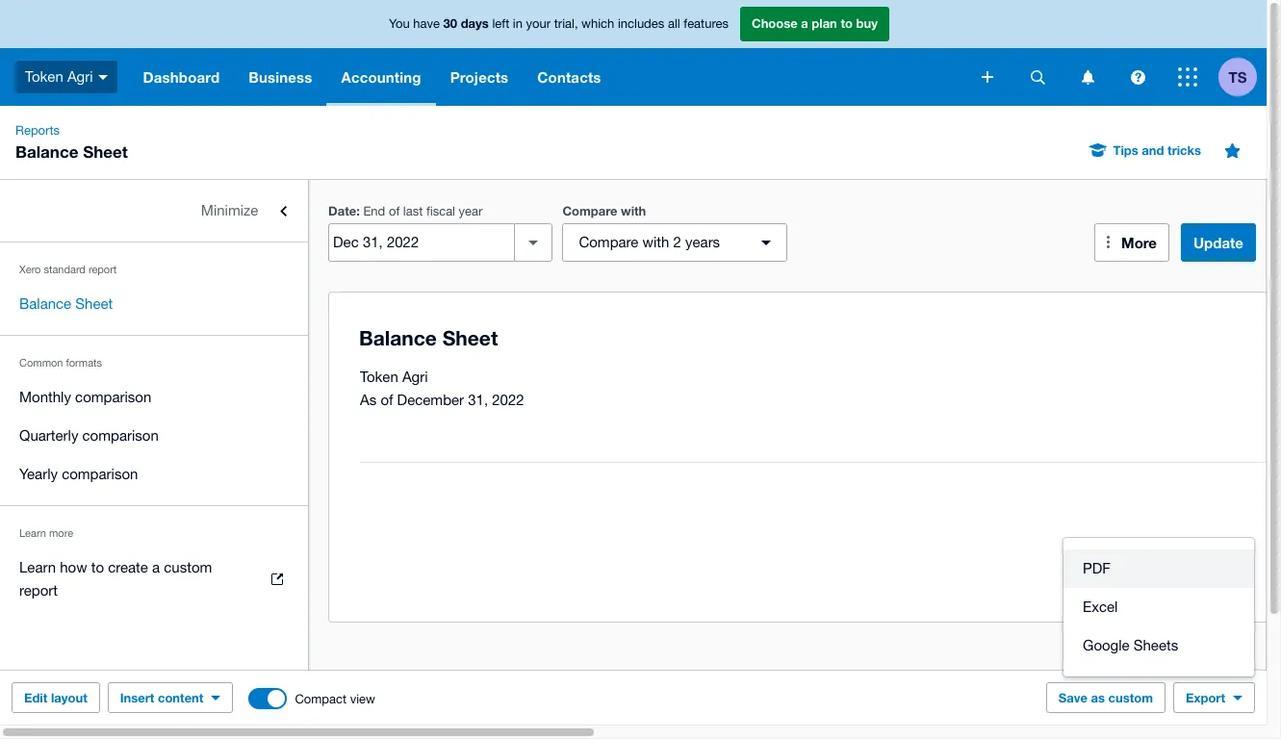 Task type: vqa. For each thing, say whether or not it's contained in the screenshot.
Transactions in 'Reports Account Transactions'
no



Task type: locate. For each thing, give the bounding box(es) containing it.
comparison for monthly comparison
[[75, 389, 151, 405]]

a
[[801, 16, 808, 31], [152, 559, 160, 576]]

balance down xero
[[19, 296, 71, 312]]

1 learn from the top
[[19, 528, 46, 539]]

quarterly comparison link
[[0, 417, 308, 455]]

a right create
[[152, 559, 160, 576]]

0 vertical spatial token
[[25, 68, 63, 84]]

learn how to create a custom report link
[[0, 549, 308, 610]]

reports balance sheet
[[15, 123, 128, 162]]

to
[[841, 16, 853, 31], [91, 559, 104, 576]]

0 horizontal spatial report
[[19, 582, 58, 599]]

banner
[[0, 0, 1267, 106]]

2
[[673, 234, 681, 250]]

of for end
[[389, 204, 400, 219]]

balance down 'reports' link
[[15, 142, 78, 162]]

reports
[[15, 123, 60, 138]]

balance inside the balance sheet link
[[19, 296, 71, 312]]

balance
[[15, 142, 78, 162], [19, 296, 71, 312]]

have
[[413, 17, 440, 31]]

export
[[1186, 690, 1226, 706]]

1 horizontal spatial to
[[841, 16, 853, 31]]

report output element
[[360, 427, 1281, 599]]

1 horizontal spatial report
[[88, 264, 117, 275]]

monthly comparison
[[19, 389, 151, 405]]

as
[[360, 392, 377, 408]]

edit
[[24, 690, 47, 706]]

1 vertical spatial balance
[[19, 296, 71, 312]]

with up 'compare with 2 years' at the top of the page
[[621, 203, 646, 219]]

compare down compare with
[[579, 234, 639, 250]]

balance sheet link
[[0, 285, 308, 323]]

projects
[[450, 68, 509, 86]]

to right the how
[[91, 559, 104, 576]]

dashboard link
[[129, 48, 234, 106]]

0 vertical spatial to
[[841, 16, 853, 31]]

Report title field
[[354, 317, 1281, 361]]

token up 'reports'
[[25, 68, 63, 84]]

1 vertical spatial report
[[19, 582, 58, 599]]

1 vertical spatial a
[[152, 559, 160, 576]]

agri up the reports balance sheet
[[67, 68, 93, 84]]

and
[[1142, 142, 1164, 158]]

comparison for quarterly comparison
[[82, 427, 159, 444]]

accounting button
[[327, 48, 436, 106]]

ts button
[[1219, 48, 1267, 106]]

sheet down the "xero standard report"
[[75, 296, 113, 312]]

token
[[25, 68, 63, 84], [360, 369, 398, 385]]

report right standard
[[88, 264, 117, 275]]

with
[[621, 203, 646, 219], [643, 234, 669, 250]]

0 horizontal spatial a
[[152, 559, 160, 576]]

1 vertical spatial with
[[643, 234, 669, 250]]

1 horizontal spatial a
[[801, 16, 808, 31]]

0 vertical spatial custom
[[164, 559, 212, 576]]

comparison down formats
[[75, 389, 151, 405]]

compare up 'compare with 2 years' at the top of the page
[[563, 203, 618, 219]]

0 vertical spatial balance
[[15, 142, 78, 162]]

agri
[[67, 68, 93, 84], [402, 369, 428, 385]]

2 horizontal spatial svg image
[[1178, 67, 1198, 87]]

comparison down monthly comparison 'link'
[[82, 427, 159, 444]]

learn left more
[[19, 528, 46, 539]]

0 horizontal spatial to
[[91, 559, 104, 576]]

monthly
[[19, 389, 71, 405]]

compare with 2 years
[[579, 234, 720, 250]]

0 horizontal spatial agri
[[67, 68, 93, 84]]

learn more
[[19, 528, 73, 539]]

comparison for yearly comparison
[[62, 466, 138, 482]]

features
[[684, 17, 729, 31]]

to left "buy" at the right of the page
[[841, 16, 853, 31]]

learn down learn more
[[19, 559, 56, 576]]

comparison down quarterly comparison
[[62, 466, 138, 482]]

1 vertical spatial token
[[360, 369, 398, 385]]

compact
[[295, 692, 347, 706]]

custom
[[164, 559, 212, 576], [1109, 690, 1153, 706]]

of inside the token agri as of december 31, 2022
[[381, 392, 393, 408]]

export button
[[1174, 683, 1255, 713]]

custom right create
[[164, 559, 212, 576]]

2 vertical spatial comparison
[[62, 466, 138, 482]]

token inside popup button
[[25, 68, 63, 84]]

1 horizontal spatial token
[[360, 369, 398, 385]]

comparison inside 'link'
[[75, 389, 151, 405]]

balance sheet
[[19, 296, 113, 312]]

tricks
[[1168, 142, 1201, 158]]

agri inside popup button
[[67, 68, 93, 84]]

0 vertical spatial sheet
[[83, 142, 128, 162]]

report
[[88, 264, 117, 275], [19, 582, 58, 599]]

1 vertical spatial of
[[381, 392, 393, 408]]

minimize
[[201, 202, 258, 219]]

0 vertical spatial with
[[621, 203, 646, 219]]

fiscal
[[426, 204, 455, 219]]

0 horizontal spatial custom
[[164, 559, 212, 576]]

0 vertical spatial agri
[[67, 68, 93, 84]]

1 horizontal spatial agri
[[402, 369, 428, 385]]

common formats
[[19, 357, 102, 369]]

of for as
[[381, 392, 393, 408]]

1 vertical spatial sheet
[[75, 296, 113, 312]]

2 horizontal spatial svg image
[[1131, 70, 1145, 84]]

choose
[[752, 16, 798, 31]]

comparison
[[75, 389, 151, 405], [82, 427, 159, 444], [62, 466, 138, 482]]

1 vertical spatial agri
[[402, 369, 428, 385]]

of right as
[[381, 392, 393, 408]]

custom inside 'save as custom' 'button'
[[1109, 690, 1153, 706]]

choose a plan to buy
[[752, 16, 878, 31]]

how
[[60, 559, 87, 576]]

1 vertical spatial compare
[[579, 234, 639, 250]]

of left the last
[[389, 204, 400, 219]]

0 horizontal spatial svg image
[[98, 75, 107, 80]]

0 vertical spatial report
[[88, 264, 117, 275]]

2 learn from the top
[[19, 559, 56, 576]]

learn inside learn how to create a custom report
[[19, 559, 56, 576]]

0 vertical spatial compare
[[563, 203, 618, 219]]

compare with
[[563, 203, 646, 219]]

list box containing pdf
[[1064, 538, 1254, 677]]

svg image
[[1082, 70, 1094, 84], [1131, 70, 1145, 84], [98, 75, 107, 80]]

to inside banner
[[841, 16, 853, 31]]

reports link
[[8, 121, 67, 141]]

tips and tricks button
[[1079, 135, 1213, 166]]

1 vertical spatial to
[[91, 559, 104, 576]]

svg image
[[1178, 67, 1198, 87], [1031, 70, 1045, 84], [982, 71, 994, 83]]

more button
[[1095, 223, 1170, 262]]

token for token agri as of december 31, 2022
[[360, 369, 398, 385]]

business
[[249, 68, 312, 86]]

agri inside the token agri as of december 31, 2022
[[402, 369, 428, 385]]

minimize button
[[0, 192, 308, 230]]

1 vertical spatial custom
[[1109, 690, 1153, 706]]

sheet
[[83, 142, 128, 162], [75, 296, 113, 312]]

token up as
[[360, 369, 398, 385]]

list of convenience dates image
[[514, 223, 553, 262]]

date : end of last fiscal year
[[328, 203, 483, 219]]

a left plan
[[801, 16, 808, 31]]

0 vertical spatial a
[[801, 16, 808, 31]]

xero
[[19, 264, 41, 275]]

compare for compare with
[[563, 203, 618, 219]]

2022
[[492, 392, 524, 408]]

custom right as
[[1109, 690, 1153, 706]]

report down learn more
[[19, 582, 58, 599]]

0 horizontal spatial svg image
[[982, 71, 994, 83]]

list box
[[1064, 538, 1254, 677]]

of inside 'date : end of last fiscal year'
[[389, 204, 400, 219]]

0 vertical spatial learn
[[19, 528, 46, 539]]

quarterly
[[19, 427, 78, 444]]

formats
[[66, 357, 102, 369]]

0 vertical spatial comparison
[[75, 389, 151, 405]]

common
[[19, 357, 63, 369]]

agri for token agri
[[67, 68, 93, 84]]

1 horizontal spatial svg image
[[1031, 70, 1045, 84]]

which
[[582, 17, 614, 31]]

compare
[[563, 203, 618, 219], [579, 234, 639, 250]]

token inside the token agri as of december 31, 2022
[[360, 369, 398, 385]]

date
[[328, 203, 356, 219]]

learn for learn more
[[19, 528, 46, 539]]

with left the '2'
[[643, 234, 669, 250]]

agri up december
[[402, 369, 428, 385]]

0 vertical spatial of
[[389, 204, 400, 219]]

trial,
[[554, 17, 578, 31]]

1 vertical spatial learn
[[19, 559, 56, 576]]

ts
[[1229, 68, 1247, 85]]

sheet up minimize button
[[83, 142, 128, 162]]

google sheets button
[[1064, 627, 1254, 665]]

0 horizontal spatial token
[[25, 68, 63, 84]]

1 vertical spatial comparison
[[82, 427, 159, 444]]

1 horizontal spatial custom
[[1109, 690, 1153, 706]]

insert content button
[[108, 683, 233, 713]]



Task type: describe. For each thing, give the bounding box(es) containing it.
days
[[461, 16, 489, 31]]

edit layout button
[[12, 683, 100, 713]]

report inside learn how to create a custom report
[[19, 582, 58, 599]]

tips and tricks
[[1113, 142, 1201, 158]]

pdf
[[1083, 560, 1111, 577]]

yearly comparison link
[[0, 455, 308, 494]]

pdf button
[[1064, 550, 1254, 588]]

31,
[[468, 392, 488, 408]]

Select end date field
[[329, 224, 514, 261]]

excel button
[[1064, 588, 1254, 627]]

svg image inside token agri popup button
[[98, 75, 107, 80]]

learn for learn how to create a custom report
[[19, 559, 56, 576]]

as
[[1091, 690, 1105, 706]]

xero standard report
[[19, 264, 117, 275]]

more
[[1122, 234, 1157, 251]]

all
[[668, 17, 680, 31]]

contacts button
[[523, 48, 616, 106]]

you have 30 days left in your trial, which includes all features
[[389, 16, 729, 31]]

content
[[158, 690, 203, 706]]

yearly
[[19, 466, 58, 482]]

standard
[[44, 264, 86, 275]]

save as custom button
[[1046, 683, 1166, 713]]

sheets
[[1134, 637, 1179, 654]]

december
[[397, 392, 464, 408]]

google sheets
[[1083, 637, 1179, 654]]

view
[[350, 692, 375, 706]]

includes
[[618, 17, 665, 31]]

a inside banner
[[801, 16, 808, 31]]

update button
[[1181, 223, 1256, 262]]

compact view
[[295, 692, 375, 706]]

30
[[443, 16, 457, 31]]

token agri
[[25, 68, 93, 84]]

last
[[403, 204, 423, 219]]

1 horizontal spatial svg image
[[1082, 70, 1094, 84]]

quarterly comparison
[[19, 427, 159, 444]]

plan
[[812, 16, 837, 31]]

with for compare with
[[621, 203, 646, 219]]

with for compare with 2 years
[[643, 234, 669, 250]]

token for token agri
[[25, 68, 63, 84]]

compare for compare with 2 years
[[579, 234, 639, 250]]

business button
[[234, 48, 327, 106]]

a inside learn how to create a custom report
[[152, 559, 160, 576]]

dashboard
[[143, 68, 220, 86]]

contacts
[[537, 68, 601, 86]]

projects button
[[436, 48, 523, 106]]

insert content
[[120, 690, 203, 706]]

create
[[108, 559, 148, 576]]

balance inside the reports balance sheet
[[15, 142, 78, 162]]

custom inside learn how to create a custom report
[[164, 559, 212, 576]]

you
[[389, 17, 410, 31]]

excel
[[1083, 599, 1118, 615]]

left
[[492, 17, 510, 31]]

years
[[685, 234, 720, 250]]

:
[[356, 203, 360, 219]]

yearly comparison
[[19, 466, 138, 482]]

edit layout
[[24, 690, 87, 706]]

save
[[1059, 690, 1088, 706]]

save as custom
[[1059, 690, 1153, 706]]

buy
[[856, 16, 878, 31]]

sheet inside the reports balance sheet
[[83, 142, 128, 162]]

monthly comparison link
[[0, 378, 308, 417]]

google
[[1083, 637, 1130, 654]]

more
[[49, 528, 73, 539]]

agri for token agri as of december 31, 2022
[[402, 369, 428, 385]]

token agri button
[[0, 48, 129, 106]]

tips
[[1113, 142, 1139, 158]]

layout
[[51, 690, 87, 706]]

banner containing ts
[[0, 0, 1267, 106]]

in
[[513, 17, 523, 31]]

end
[[363, 204, 385, 219]]

update
[[1194, 234, 1244, 251]]

token agri as of december 31, 2022
[[360, 369, 524, 408]]

remove from favorites image
[[1213, 131, 1252, 169]]

accounting
[[341, 68, 421, 86]]

learn how to create a custom report
[[19, 559, 212, 599]]

to inside learn how to create a custom report
[[91, 559, 104, 576]]

insert
[[120, 690, 154, 706]]



